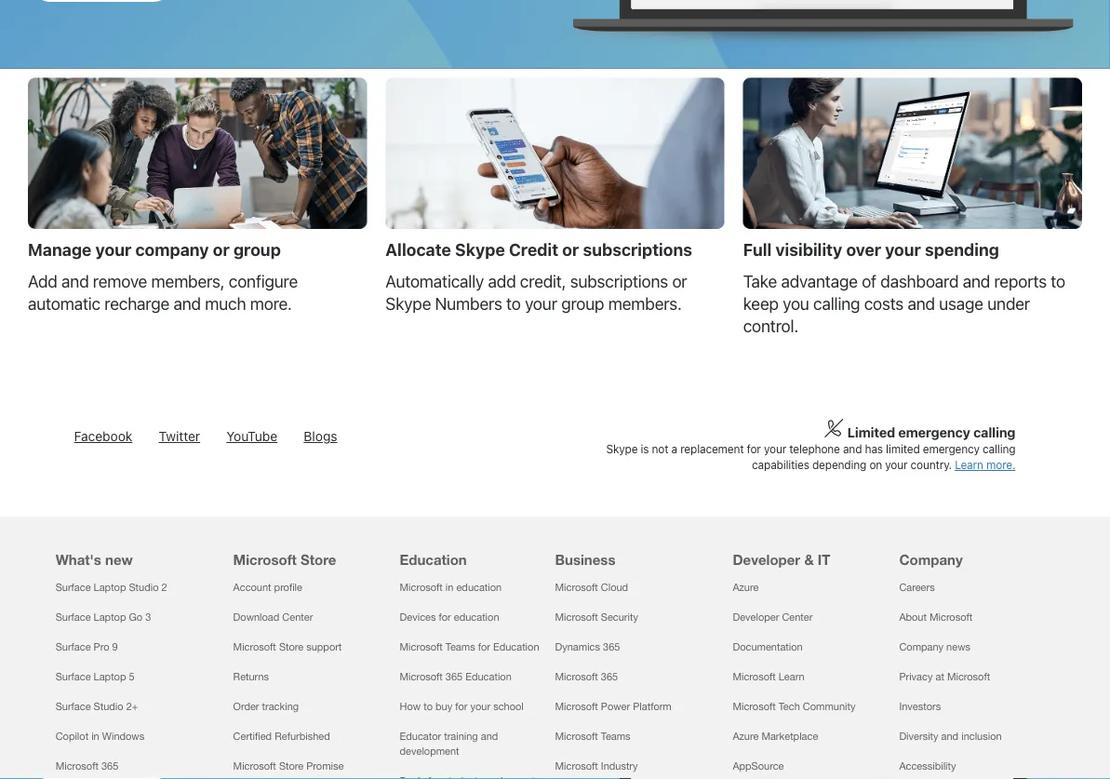 Task type: describe. For each thing, give the bounding box(es) containing it.
account
[[233, 581, 271, 594]]

microsoft for microsoft tech community link
[[733, 701, 776, 713]]

microsoft tech community link
[[733, 701, 856, 713]]

calling inside take advantage of dashboard and reports to keep you calling costs and usage under control.
[[814, 293, 861, 313]]

microsoft industry
[[555, 760, 638, 772]]

microsoft store support
[[233, 641, 342, 653]]

limited
[[848, 425, 896, 440]]

microsoft in education
[[400, 581, 502, 594]]

5
[[129, 671, 135, 683]]

manage your company or group
[[28, 239, 281, 259]]

microsoft security link
[[555, 611, 639, 623]]

account profile
[[233, 581, 303, 594]]

education for microsoft in education
[[457, 581, 502, 594]]

company
[[135, 239, 209, 259]]

support
[[307, 641, 342, 653]]

country.
[[911, 459, 953, 472]]

add
[[28, 271, 57, 291]]

surface for surface studio 2+
[[56, 701, 91, 713]]

and down dashboard
[[908, 293, 936, 313]]

1 vertical spatial emergency
[[923, 443, 980, 456]]

microsoft 365 education link
[[400, 671, 512, 683]]

automatically
[[386, 271, 484, 291]]

skype manager image
[[565, 0, 1083, 50]]

learn inside the footer resource links 'element'
[[779, 671, 805, 683]]

careers link
[[900, 581, 935, 594]]

microsoft teams for education link
[[400, 641, 540, 653]]

surface laptop go 3
[[56, 611, 151, 623]]

azure marketplace link
[[733, 730, 819, 743]]

footer resource links element
[[0, 517, 1111, 779]]

microsoft learn link
[[733, 671, 805, 683]]

microsoft for bottommost the 'microsoft 365' link
[[56, 760, 99, 772]]

azure for azure marketplace
[[733, 730, 759, 743]]

microsoft learn
[[733, 671, 805, 683]]

in for copilot
[[91, 730, 99, 743]]

limited
[[886, 443, 920, 456]]

documentation link
[[733, 641, 803, 653]]

1 vertical spatial more.
[[987, 459, 1016, 472]]

windows
[[102, 730, 144, 743]]

and inside limited emergency calling skype is not a replacement for your telephone and has limited emergency calling capabilities depending on your country.
[[844, 443, 863, 456]]

configure
[[229, 271, 298, 291]]

microsoft industry link
[[555, 760, 638, 772]]

credit
[[509, 239, 559, 259]]

microsoft for microsoft teams for education link
[[400, 641, 443, 653]]

1 horizontal spatial microsoft 365 link
[[555, 671, 618, 683]]

surface for surface laptop go 3
[[56, 611, 91, 623]]

2 vertical spatial calling
[[983, 443, 1016, 456]]

1 vertical spatial microsoft 365 link
[[56, 760, 119, 772]]

main content containing manage your company or group
[[0, 0, 1111, 374]]

what's new heading
[[56, 517, 211, 573]]

spending
[[926, 239, 1000, 259]]

school
[[494, 701, 524, 713]]

laptop for studio
[[94, 581, 126, 594]]

is
[[641, 443, 649, 456]]

or for group
[[213, 239, 230, 259]]

store for microsoft store support
[[279, 641, 304, 653]]

facebook link
[[74, 429, 132, 444]]

appsource link
[[733, 760, 784, 772]]

privacy at microsoft
[[900, 671, 991, 683]]

industry
[[601, 760, 638, 772]]

or for subscriptions
[[563, 239, 579, 259]]

surface for surface laptop 5
[[56, 671, 91, 683]]

microsoft teams for education
[[400, 641, 540, 653]]

buy
[[436, 701, 453, 713]]

laptop for go
[[94, 611, 126, 623]]

not
[[652, 443, 669, 456]]

microsoft for "microsoft store" heading
[[233, 551, 297, 568]]

download center
[[233, 611, 313, 623]]

microsoft in education link
[[400, 581, 502, 594]]

developer & it
[[733, 551, 831, 568]]

careers
[[900, 581, 935, 594]]

365 down 'security'
[[603, 641, 620, 653]]

investors link
[[900, 701, 942, 713]]

allocate skype credit or subscriptions
[[386, 239, 693, 259]]

recharge
[[105, 293, 170, 313]]

over
[[847, 239, 882, 259]]

microsoft for the 'microsoft 365 education' link
[[400, 671, 443, 683]]

pro
[[94, 641, 109, 653]]

microsoft 365 for bottommost the 'microsoft 365' link
[[56, 760, 119, 772]]

microsoft store promise link
[[233, 760, 344, 772]]

surface laptop studio 2
[[56, 581, 167, 594]]

microsoft 365 education
[[400, 671, 512, 683]]

cloud
[[601, 581, 629, 594]]

about microsoft
[[900, 611, 973, 623]]

microsoft power platform link
[[555, 701, 672, 713]]

advantage
[[782, 271, 858, 291]]

twitter
[[159, 429, 200, 444]]

store for microsoft store
[[301, 551, 337, 568]]

more. inside add and remove members, configure automatic recharge and much more.
[[250, 293, 292, 313]]

community
[[803, 701, 856, 713]]

developer center
[[733, 611, 813, 623]]

center for microsoft
[[282, 611, 313, 623]]

full
[[744, 239, 772, 259]]

profile
[[274, 581, 303, 594]]

your up dashboard
[[886, 239, 922, 259]]

azure for azure link
[[733, 581, 759, 594]]

it
[[818, 551, 831, 568]]

promise
[[307, 760, 344, 772]]

surface for surface pro 9
[[56, 641, 91, 653]]

dynamics 365 link
[[555, 641, 620, 653]]

2+
[[126, 701, 138, 713]]

on
[[870, 459, 883, 472]]

what's new
[[56, 551, 133, 568]]

1 horizontal spatial learn
[[955, 459, 984, 472]]

keep
[[744, 293, 779, 313]]

refurbished
[[275, 730, 330, 743]]

and inside educator training and development
[[481, 730, 498, 743]]

microsoft for microsoft security link
[[555, 611, 598, 623]]

order tracking
[[233, 701, 299, 713]]

educator
[[400, 730, 441, 743]]

for right buy
[[456, 701, 468, 713]]

dynamics
[[555, 641, 601, 653]]

educator training and development
[[400, 730, 498, 757]]

microsoft for microsoft store promise link
[[233, 760, 276, 772]]

surface pro 9 link
[[56, 641, 118, 653]]

store for microsoft store promise
[[279, 760, 304, 772]]

microsoft for microsoft power platform link
[[555, 701, 598, 713]]

surface laptop 5
[[56, 671, 135, 683]]

or inside automatically add credit, subscriptions or skype numbers to your group members.
[[673, 271, 688, 291]]

at
[[936, 671, 945, 683]]

skype inside limited emergency calling skype is not a replacement for your telephone and has limited emergency calling capabilities depending on your country.
[[607, 443, 638, 456]]

learn more.
[[955, 459, 1016, 472]]

your inside the footer resource links 'element'
[[471, 701, 491, 713]]

microsoft for microsoft in education 'link'
[[400, 581, 443, 594]]

&
[[805, 551, 814, 568]]

skype manager on desktop image
[[744, 78, 1083, 229]]

microsoft tech community
[[733, 701, 856, 713]]

devices for education
[[400, 611, 500, 623]]

your up remove
[[95, 239, 132, 259]]

youtube link
[[227, 429, 278, 444]]

and down members,
[[174, 293, 201, 313]]

inclusion
[[962, 730, 1002, 743]]

add and remove members, configure automatic recharge and much more.
[[28, 271, 298, 313]]

under
[[988, 293, 1031, 313]]



Task type: locate. For each thing, give the bounding box(es) containing it.
automatically add credit, subscriptions or skype numbers to your group members.
[[386, 271, 688, 313]]

1 vertical spatial subscriptions
[[570, 271, 669, 291]]

members.
[[609, 293, 682, 313]]

microsoft teams link
[[555, 730, 631, 743]]

certified
[[233, 730, 272, 743]]

microsoft for microsoft industry link
[[555, 760, 598, 772]]

and up 'usage'
[[963, 271, 991, 291]]

0 vertical spatial studio
[[129, 581, 159, 594]]

devices
[[400, 611, 436, 623]]

0 horizontal spatial microsoft 365
[[56, 760, 119, 772]]

microsoft up "how"
[[400, 671, 443, 683]]

developer down azure link
[[733, 611, 780, 623]]

developer center link
[[733, 611, 813, 623]]

how to buy for your school
[[400, 701, 524, 713]]

1 surface from the top
[[56, 581, 91, 594]]

tracking
[[262, 701, 299, 713]]

1 horizontal spatial studio
[[129, 581, 159, 594]]

1 vertical spatial developer
[[733, 611, 780, 623]]

surface laptop go 3 link
[[56, 611, 151, 623]]

your inside automatically add credit, subscriptions or skype numbers to your group members.
[[525, 293, 558, 313]]

1 vertical spatial education
[[493, 641, 540, 653]]

0 vertical spatial more.
[[250, 293, 292, 313]]

microsoft up microsoft industry link
[[555, 730, 598, 743]]

0 vertical spatial teams
[[446, 641, 475, 653]]

2 vertical spatial laptop
[[94, 671, 126, 683]]

microsoft up the dynamics
[[555, 611, 598, 623]]

microsoft down download
[[233, 641, 276, 653]]

devices for education link
[[400, 611, 500, 623]]

0 vertical spatial azure
[[733, 581, 759, 594]]

2 vertical spatial education
[[466, 671, 512, 683]]

microsoft 365 link down copilot in windows link on the left bottom of page
[[56, 760, 119, 772]]

dashboard
[[881, 271, 959, 291]]

0 vertical spatial microsoft 365
[[555, 671, 618, 683]]

a
[[672, 443, 678, 456]]

2
[[162, 581, 167, 594]]

education up the school in the bottom of the page
[[493, 641, 540, 653]]

surface laptop studio 2 link
[[56, 581, 167, 594]]

store inside "microsoft store" heading
[[301, 551, 337, 568]]

to left buy
[[424, 701, 433, 713]]

certified refurbished link
[[233, 730, 330, 743]]

microsoft for microsoft teams link
[[555, 730, 598, 743]]

allocate
[[386, 239, 451, 259]]

investors
[[900, 701, 942, 713]]

microsoft up devices
[[400, 581, 443, 594]]

store left support
[[279, 641, 304, 653]]

1 vertical spatial in
[[91, 730, 99, 743]]

0 vertical spatial emergency
[[899, 425, 971, 440]]

365 up microsoft power platform link
[[601, 671, 618, 683]]

microsoft 365 link
[[555, 671, 618, 683], [56, 760, 119, 772]]

group
[[234, 239, 281, 259], [562, 293, 605, 313]]

azure link
[[733, 581, 759, 594]]

studio left 2+
[[94, 701, 123, 713]]

for right devices
[[439, 611, 451, 623]]

skype up add
[[455, 239, 505, 259]]

0 horizontal spatial in
[[91, 730, 99, 743]]

learn up tech in the right bottom of the page
[[779, 671, 805, 683]]

about
[[900, 611, 927, 623]]

developer up azure link
[[733, 551, 801, 568]]

and up automatic
[[61, 271, 89, 291]]

surface studio 2+ link
[[56, 701, 138, 713]]

0 vertical spatial calling
[[814, 293, 861, 313]]

company news
[[900, 641, 971, 653]]

1 horizontal spatial center
[[783, 611, 813, 623]]

4 surface from the top
[[56, 671, 91, 683]]

or up members,
[[213, 239, 230, 259]]

and right diversity on the bottom of the page
[[942, 730, 959, 743]]

order tracking link
[[233, 701, 299, 713]]

2 horizontal spatial to
[[1052, 271, 1066, 291]]

to down add
[[507, 293, 521, 313]]

microsoft power platform
[[555, 701, 672, 713]]

microsoft down documentation link
[[733, 671, 776, 683]]

developer inside heading
[[733, 551, 801, 568]]

0 horizontal spatial or
[[213, 239, 230, 259]]

main content
[[0, 0, 1111, 374]]

you
[[783, 293, 810, 313]]

1 vertical spatial to
[[507, 293, 521, 313]]

microsoft store heading
[[233, 517, 378, 573]]

education up microsoft teams for education link
[[454, 611, 500, 623]]

1 vertical spatial studio
[[94, 701, 123, 713]]

1 vertical spatial learn
[[779, 671, 805, 683]]

developer & it heading
[[733, 517, 877, 573]]

your down the credit,
[[525, 293, 558, 313]]

0 horizontal spatial teams
[[446, 641, 475, 653]]

2 developer from the top
[[733, 611, 780, 623]]

surface up surface pro 9
[[56, 611, 91, 623]]

1 laptop from the top
[[94, 581, 126, 594]]

has
[[865, 443, 884, 456]]

security
[[601, 611, 639, 623]]

more. down configure
[[250, 293, 292, 313]]

go
[[129, 611, 143, 623]]

0 horizontal spatial learn
[[779, 671, 805, 683]]

download center link
[[233, 611, 313, 623]]

microsoft for "microsoft store support" link
[[233, 641, 276, 653]]

in right copilot
[[91, 730, 99, 743]]

group up configure
[[234, 239, 281, 259]]

group of people image
[[28, 78, 367, 229]]

store down certified refurbished
[[279, 760, 304, 772]]

microsoft down copilot
[[56, 760, 99, 772]]

company up careers 'link'
[[900, 551, 963, 568]]

store up the profile
[[301, 551, 337, 568]]

company heading
[[900, 517, 1044, 573]]

3 surface from the top
[[56, 641, 91, 653]]

2 center from the left
[[783, 611, 813, 623]]

0 vertical spatial in
[[446, 581, 454, 594]]

education for devices for education
[[454, 611, 500, 623]]

learn more. link
[[955, 459, 1016, 472]]

reports
[[995, 271, 1047, 291]]

developer for developer center
[[733, 611, 780, 623]]

copilot
[[56, 730, 89, 743]]

0 horizontal spatial more.
[[250, 293, 292, 313]]

surface down 'what's'
[[56, 581, 91, 594]]

calling
[[814, 293, 861, 313], [974, 425, 1016, 440], [983, 443, 1016, 456]]

education heading
[[400, 517, 544, 573]]

microsoft down the dynamics
[[555, 671, 598, 683]]

laptop
[[94, 581, 126, 594], [94, 611, 126, 623], [94, 671, 126, 683]]

members,
[[151, 271, 225, 291]]

microsoft down microsoft teams link
[[555, 760, 598, 772]]

how to buy for your school link
[[400, 701, 524, 713]]

2 laptop from the top
[[94, 611, 126, 623]]

0 vertical spatial microsoft 365 link
[[555, 671, 618, 683]]

business heading
[[555, 517, 711, 573]]

company for company
[[900, 551, 963, 568]]

blogs
[[304, 429, 338, 444]]

and
[[61, 271, 89, 291], [963, 271, 991, 291], [174, 293, 201, 313], [908, 293, 936, 313], [844, 443, 863, 456], [481, 730, 498, 743], [942, 730, 959, 743]]

learn right country.
[[955, 459, 984, 472]]

microsoft for rightmost the 'microsoft 365' link
[[555, 671, 598, 683]]

group down the credit,
[[562, 293, 605, 313]]

surface down surface pro 9
[[56, 671, 91, 683]]

0 vertical spatial learn
[[955, 459, 984, 472]]

control.
[[744, 316, 799, 336]]

laptop left go
[[94, 611, 126, 623]]

teams for microsoft teams for education
[[446, 641, 475, 653]]

studio left 2
[[129, 581, 159, 594]]

365
[[603, 641, 620, 653], [446, 671, 463, 683], [601, 671, 618, 683], [101, 760, 119, 772]]

teams down "power" on the bottom right
[[601, 730, 631, 743]]

your left the school in the bottom of the page
[[471, 701, 491, 713]]

education up devices for education
[[457, 581, 502, 594]]

laptop for 5
[[94, 671, 126, 683]]

1 horizontal spatial microsoft 365
[[555, 671, 618, 683]]

or right "credit"
[[563, 239, 579, 259]]

2 vertical spatial store
[[279, 760, 304, 772]]

microsoft up microsoft teams link
[[555, 701, 598, 713]]

your up capabilities
[[764, 443, 787, 456]]

1 vertical spatial education
[[454, 611, 500, 623]]

developer for developer & it
[[733, 551, 801, 568]]

emergency
[[899, 425, 971, 440], [923, 443, 980, 456]]

2 horizontal spatial or
[[673, 271, 688, 291]]

depending
[[813, 459, 867, 472]]

blogs link
[[304, 429, 338, 444]]

center for developer
[[783, 611, 813, 623]]

0 horizontal spatial group
[[234, 239, 281, 259]]

to inside the footer resource links 'element'
[[424, 701, 433, 713]]

3
[[145, 611, 151, 623]]

2 vertical spatial to
[[424, 701, 433, 713]]

surface laptop 5 link
[[56, 671, 135, 683]]

education down microsoft teams for education
[[466, 671, 512, 683]]

teams up microsoft 365 education
[[446, 641, 475, 653]]

1 vertical spatial skype
[[386, 293, 431, 313]]

microsoft 365 link down the dynamics 365
[[555, 671, 618, 683]]

in up devices for education link
[[446, 581, 454, 594]]

skype inside automatically add credit, subscriptions or skype numbers to your group members.
[[386, 293, 431, 313]]

0 vertical spatial education
[[400, 551, 467, 568]]

how
[[400, 701, 421, 713]]

0 vertical spatial to
[[1052, 271, 1066, 291]]

center up the documentation
[[783, 611, 813, 623]]

1 horizontal spatial more.
[[987, 459, 1016, 472]]

1 horizontal spatial to
[[507, 293, 521, 313]]

microsoft 365 down copilot in windows link on the left bottom of page
[[56, 760, 119, 772]]

usage
[[940, 293, 984, 313]]

0 horizontal spatial microsoft 365 link
[[56, 760, 119, 772]]

center
[[282, 611, 313, 623], [783, 611, 813, 623]]

microsoft inside heading
[[233, 551, 297, 568]]

0 vertical spatial developer
[[733, 551, 801, 568]]

1 vertical spatial store
[[279, 641, 304, 653]]

0 vertical spatial company
[[900, 551, 963, 568]]

education inside education "heading"
[[400, 551, 467, 568]]

1 horizontal spatial group
[[562, 293, 605, 313]]

0 vertical spatial laptop
[[94, 581, 126, 594]]

0 horizontal spatial to
[[424, 701, 433, 713]]

5 surface from the top
[[56, 701, 91, 713]]

laptop left 5 at left bottom
[[94, 671, 126, 683]]

skype
[[455, 239, 505, 259], [386, 293, 431, 313], [607, 443, 638, 456]]

1 horizontal spatial in
[[446, 581, 454, 594]]

1 developer from the top
[[733, 551, 801, 568]]

account profile link
[[233, 581, 303, 594]]

company up privacy in the bottom of the page
[[900, 641, 944, 653]]

diversity and inclusion link
[[900, 730, 1002, 743]]

teams for microsoft teams
[[601, 730, 631, 743]]

power
[[601, 701, 631, 713]]

diversity
[[900, 730, 939, 743]]

more. right country.
[[987, 459, 1016, 472]]

or up 'members.'
[[673, 271, 688, 291]]

microsoft security
[[555, 611, 639, 623]]

and up depending
[[844, 443, 863, 456]]

company inside heading
[[900, 551, 963, 568]]

0 vertical spatial group
[[234, 239, 281, 259]]

surface pro 9
[[56, 641, 118, 653]]

platform
[[633, 701, 672, 713]]

microsoft up account profile link on the left
[[233, 551, 297, 568]]

appsource
[[733, 760, 784, 772]]

skype down automatically
[[386, 293, 431, 313]]

diversity and inclusion
[[900, 730, 1002, 743]]

365 down copilot in windows link on the left bottom of page
[[101, 760, 119, 772]]

education up microsoft in education 'link'
[[400, 551, 467, 568]]

microsoft 365
[[555, 671, 618, 683], [56, 760, 119, 772]]

microsoft right at
[[948, 671, 991, 683]]

for up microsoft 365 education
[[478, 641, 491, 653]]

for inside limited emergency calling skype is not a replacement for your telephone and has limited emergency calling capabilities depending on your country.
[[747, 443, 761, 456]]

to inside take advantage of dashboard and reports to keep you calling costs and usage under control.
[[1052, 271, 1066, 291]]

telephone
[[790, 443, 841, 456]]

group inside automatically add credit, subscriptions or skype numbers to your group members.
[[562, 293, 605, 313]]

company for company news
[[900, 641, 944, 653]]

and right training
[[481, 730, 498, 743]]

for up capabilities
[[747, 443, 761, 456]]

laptop down 'new'
[[94, 581, 126, 594]]

twitter link
[[159, 429, 200, 444]]

surface up copilot
[[56, 701, 91, 713]]

1 vertical spatial laptop
[[94, 611, 126, 623]]

1 horizontal spatial or
[[563, 239, 579, 259]]

microsoft cloud link
[[555, 581, 629, 594]]

1 center from the left
[[282, 611, 313, 623]]

download
[[233, 611, 280, 623]]

studio
[[129, 581, 159, 594], [94, 701, 123, 713]]

2 surface from the top
[[56, 611, 91, 623]]

1 company from the top
[[900, 551, 963, 568]]

tech
[[779, 701, 801, 713]]

1 vertical spatial company
[[900, 641, 944, 653]]

skype manager on phone image
[[386, 78, 725, 229]]

azure up developer center
[[733, 581, 759, 594]]

azure
[[733, 581, 759, 594], [733, 730, 759, 743]]

microsoft 365 down the dynamics 365
[[555, 671, 618, 683]]

about microsoft link
[[900, 611, 973, 623]]

microsoft for microsoft learn link
[[733, 671, 776, 683]]

1 horizontal spatial teams
[[601, 730, 631, 743]]

what's
[[56, 551, 101, 568]]

microsoft 365 for rightmost the 'microsoft 365' link
[[555, 671, 618, 683]]

1 vertical spatial group
[[562, 293, 605, 313]]

surface left "pro"
[[56, 641, 91, 653]]

3 laptop from the top
[[94, 671, 126, 683]]

subscriptions
[[583, 239, 693, 259], [570, 271, 669, 291]]

to inside automatically add credit, subscriptions or skype numbers to your group members.
[[507, 293, 521, 313]]

0 horizontal spatial skype
[[386, 293, 431, 313]]

microsoft store promise
[[233, 760, 344, 772]]

1 vertical spatial microsoft 365
[[56, 760, 119, 772]]

0 vertical spatial education
[[457, 581, 502, 594]]

0 vertical spatial skype
[[455, 239, 505, 259]]

microsoft down business
[[555, 581, 598, 594]]

microsoft up news
[[930, 611, 973, 623]]

1 horizontal spatial skype
[[455, 239, 505, 259]]

center down the profile
[[282, 611, 313, 623]]

microsoft down certified
[[233, 760, 276, 772]]

1 vertical spatial teams
[[601, 730, 631, 743]]

your down limited on the right bottom
[[886, 459, 908, 472]]

0 vertical spatial store
[[301, 551, 337, 568]]

microsoft store support link
[[233, 641, 342, 653]]

privacy
[[900, 671, 933, 683]]

0 vertical spatial subscriptions
[[583, 239, 693, 259]]

copilot in windows
[[56, 730, 144, 743]]

subscriptions inside automatically add credit, subscriptions or skype numbers to your group members.
[[570, 271, 669, 291]]

0 horizontal spatial center
[[282, 611, 313, 623]]

azure up appsource
[[733, 730, 759, 743]]

1 vertical spatial calling
[[974, 425, 1016, 440]]

365 up how to buy for your school link
[[446, 671, 463, 683]]

microsoft down microsoft learn
[[733, 701, 776, 713]]

2 horizontal spatial skype
[[607, 443, 638, 456]]

skype left is
[[607, 443, 638, 456]]

surface for surface laptop studio 2
[[56, 581, 91, 594]]

2 vertical spatial skype
[[607, 443, 638, 456]]

0 horizontal spatial studio
[[94, 701, 123, 713]]

to right reports
[[1052, 271, 1066, 291]]

your
[[95, 239, 132, 259], [886, 239, 922, 259], [525, 293, 558, 313], [764, 443, 787, 456], [886, 459, 908, 472], [471, 701, 491, 713]]

2 company from the top
[[900, 641, 944, 653]]

2 azure from the top
[[733, 730, 759, 743]]

microsoft down devices
[[400, 641, 443, 653]]

in for microsoft
[[446, 581, 454, 594]]

1 azure from the top
[[733, 581, 759, 594]]

1 vertical spatial azure
[[733, 730, 759, 743]]

microsoft for microsoft cloud link
[[555, 581, 598, 594]]



Task type: vqa. For each thing, say whether or not it's contained in the screenshot.
GET
no



